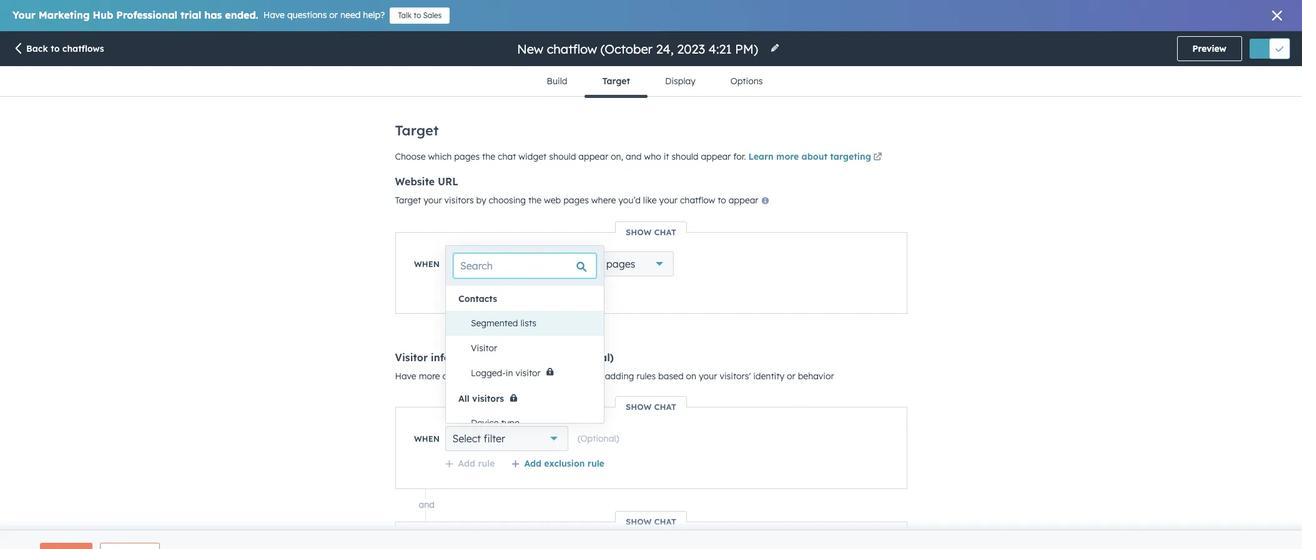 Task type: describe. For each thing, give the bounding box(es) containing it.
visitor button
[[458, 336, 604, 361]]

identity
[[753, 371, 784, 382]]

list box containing contacts
[[446, 286, 604, 550]]

based
[[658, 371, 684, 382]]

information
[[431, 352, 490, 364]]

your right "on"
[[699, 371, 717, 382]]

back to chatflows
[[26, 43, 104, 54]]

has
[[204, 9, 222, 21]]

display
[[665, 76, 696, 87]]

chatflows
[[62, 43, 104, 54]]

chat
[[498, 151, 516, 162]]

0 vertical spatial the
[[482, 151, 495, 162]]

add rule for select
[[458, 458, 495, 470]]

0 vertical spatial visitors
[[444, 195, 474, 206]]

learn more about targeting link
[[748, 151, 884, 166]]

sales
[[423, 11, 442, 20]]

targeting
[[830, 151, 871, 162]]

link opens in a new window image inside learn more about targeting link
[[873, 153, 882, 162]]

professional
[[116, 9, 177, 21]]

website url button
[[446, 252, 568, 277]]

learn
[[748, 151, 774, 162]]

all
[[593, 258, 604, 270]]

show for select filter
[[626, 402, 652, 412]]

your
[[12, 9, 35, 21]]

1 should from the left
[[549, 151, 576, 162]]

to for talk
[[414, 11, 421, 20]]

exclusion for website url
[[544, 283, 585, 294]]

preview
[[1193, 43, 1227, 54]]

your down which
[[424, 195, 442, 206]]

pages for which
[[454, 151, 480, 162]]

trial
[[181, 9, 201, 21]]

more for have
[[419, 371, 440, 382]]

1 horizontal spatial chatflow
[[680, 195, 715, 206]]

target inside the target button
[[602, 76, 630, 87]]

it
[[664, 151, 669, 162]]

chat for filter
[[654, 402, 676, 412]]

build button
[[529, 66, 585, 96]]

2 horizontal spatial to
[[718, 195, 726, 206]]

1 horizontal spatial who
[[644, 151, 661, 162]]

segmented
[[471, 318, 518, 329]]

your right like in the top of the page
[[659, 195, 678, 206]]

hub
[[93, 9, 113, 21]]

is
[[583, 258, 590, 270]]

3 chat from the top
[[654, 517, 676, 527]]

talk to sales button
[[390, 7, 450, 24]]

1 vertical spatial the
[[528, 195, 542, 206]]

logged-in visitor button
[[458, 361, 604, 386]]

1 vertical spatial chatflow
[[555, 371, 590, 382]]

3 show from the top
[[626, 517, 652, 527]]

options
[[730, 76, 763, 87]]

appear left on,
[[578, 151, 608, 162]]

appear down for.
[[729, 195, 759, 206]]

add rule button for select
[[445, 458, 495, 470]]

contacts button
[[446, 289, 604, 310]]

on,
[[611, 151, 623, 162]]

select filter button
[[446, 427, 568, 452]]

choose
[[395, 151, 426, 162]]

about
[[802, 151, 828, 162]]

need
[[340, 9, 361, 21]]

have inside your marketing hub professional trial has ended. have questions or need help?
[[263, 9, 285, 21]]

to for back
[[51, 43, 60, 54]]

target button
[[585, 66, 648, 98]]

2 vertical spatial target
[[395, 195, 421, 206]]

close image
[[1272, 11, 1282, 21]]

is all pages button
[[576, 252, 674, 277]]

back to chatflows button
[[12, 42, 104, 56]]

1 horizontal spatial pages
[[563, 195, 589, 206]]

select
[[452, 433, 481, 445]]

3 show chat from the top
[[626, 517, 676, 527]]

website url inside popup button
[[452, 258, 513, 270]]

device type
[[471, 418, 520, 429]]

website inside website url popup button
[[452, 258, 490, 270]]

have more control over who sees your chatflow by adding rules based on your visitors' identity or behavior
[[395, 371, 834, 382]]

Search search field
[[453, 254, 596, 279]]

device type button
[[458, 411, 604, 436]]

chat for url
[[654, 227, 676, 237]]

marketing
[[39, 9, 90, 21]]

which
[[428, 151, 452, 162]]

back
[[26, 43, 48, 54]]

your marketing hub professional trial has ended. have questions or need help?
[[12, 9, 385, 21]]

visitors'
[[720, 371, 751, 382]]

choosing
[[489, 195, 526, 206]]

more for learn
[[776, 151, 799, 162]]

1 horizontal spatial by
[[592, 371, 603, 382]]

0 vertical spatial website url
[[395, 175, 458, 188]]

1 vertical spatial have
[[395, 371, 416, 382]]

your right sees
[[534, 371, 552, 382]]

visitor for visitor information and  behavior (optional)
[[395, 352, 428, 364]]

1 vertical spatial target
[[395, 122, 439, 139]]

segmented lists
[[471, 318, 537, 329]]

add exclusion rule button for select filter
[[511, 458, 604, 470]]

visitor information and  behavior (optional)
[[395, 352, 614, 364]]

device
[[471, 418, 499, 429]]



Task type: locate. For each thing, give the bounding box(es) containing it.
1 add rule button from the top
[[445, 283, 495, 294]]

show chat link
[[616, 227, 686, 237], [616, 402, 686, 412], [616, 517, 686, 527]]

all visitors
[[458, 394, 504, 405]]

0 horizontal spatial chatflow
[[555, 371, 590, 382]]

1 vertical spatial url
[[493, 258, 513, 270]]

show chat for website url
[[626, 227, 676, 237]]

website down choose
[[395, 175, 435, 188]]

should right the widget
[[549, 151, 576, 162]]

more inside learn more about targeting link
[[776, 151, 799, 162]]

0 vertical spatial (optional)
[[563, 352, 614, 364]]

pages right all
[[606, 258, 635, 270]]

and
[[626, 151, 642, 162], [493, 352, 512, 364], [419, 500, 435, 511]]

0 vertical spatial add exclusion rule button
[[511, 283, 604, 294]]

0 horizontal spatial by
[[476, 195, 486, 206]]

0 vertical spatial exclusion
[[544, 283, 585, 294]]

1 horizontal spatial visitor
[[471, 343, 497, 354]]

2 horizontal spatial pages
[[606, 258, 635, 270]]

0 horizontal spatial or
[[329, 9, 338, 21]]

add rule down select filter
[[458, 458, 495, 470]]

2 show chat link from the top
[[616, 402, 686, 412]]

pages right web on the top left of the page
[[563, 195, 589, 206]]

url up contacts 'button'
[[493, 258, 513, 270]]

url
[[438, 175, 458, 188], [493, 258, 513, 270]]

visitor for visitor
[[471, 343, 497, 354]]

0 vertical spatial target
[[602, 76, 630, 87]]

widget
[[519, 151, 547, 162]]

1 show chat from the top
[[626, 227, 676, 237]]

have
[[263, 9, 285, 21], [395, 371, 416, 382]]

1 vertical spatial more
[[419, 371, 440, 382]]

add down the select
[[458, 458, 475, 470]]

1 vertical spatial website url
[[452, 258, 513, 270]]

target your visitors by choosing the web pages where you'd like your chatflow to appear
[[395, 195, 761, 206]]

visitors
[[444, 195, 474, 206], [472, 394, 504, 405]]

visitor
[[516, 368, 541, 379]]

add up "segmented"
[[458, 283, 475, 294]]

link opens in a new window image
[[873, 151, 882, 166], [873, 153, 882, 162]]

web
[[544, 195, 561, 206]]

choose which pages the chat widget should appear on, and who it should appear for.
[[395, 151, 748, 162]]

exclusion down is
[[544, 283, 585, 294]]

0 horizontal spatial visitor
[[395, 352, 428, 364]]

build
[[547, 76, 567, 87]]

add for add exclusion rule button related to website url
[[524, 283, 542, 294]]

1 vertical spatial behavior
[[798, 371, 834, 382]]

1 add exclusion rule from the top
[[524, 283, 604, 294]]

add
[[458, 283, 475, 294], [524, 283, 542, 294], [458, 458, 475, 470], [524, 458, 542, 470]]

target
[[602, 76, 630, 87], [395, 122, 439, 139], [395, 195, 421, 206]]

1 vertical spatial chat
[[654, 402, 676, 412]]

ended.
[[225, 9, 258, 21]]

visitors inside button
[[472, 394, 504, 405]]

talk
[[398, 11, 412, 20]]

select filter
[[452, 433, 505, 445]]

adding
[[605, 371, 634, 382]]

0 vertical spatial chatflow
[[680, 195, 715, 206]]

0 vertical spatial behavior
[[515, 352, 560, 364]]

show
[[626, 227, 652, 237], [626, 402, 652, 412], [626, 517, 652, 527]]

add rule button down the select
[[445, 458, 495, 470]]

1 vertical spatial to
[[51, 43, 60, 54]]

1 vertical spatial show chat link
[[616, 402, 686, 412]]

or
[[329, 9, 338, 21], [787, 371, 795, 382]]

1 link opens in a new window image from the top
[[873, 151, 882, 166]]

options button
[[713, 66, 780, 96]]

add exclusion rule down is
[[524, 283, 604, 294]]

logged-
[[471, 368, 506, 379]]

navigation containing build
[[529, 66, 780, 98]]

3 show chat link from the top
[[616, 517, 686, 527]]

rules
[[637, 371, 656, 382]]

add for select filter add exclusion rule button
[[524, 458, 542, 470]]

in
[[506, 368, 513, 379]]

0 horizontal spatial more
[[419, 371, 440, 382]]

1 horizontal spatial have
[[395, 371, 416, 382]]

to
[[414, 11, 421, 20], [51, 43, 60, 54], [718, 195, 726, 206]]

pages
[[454, 151, 480, 162], [563, 195, 589, 206], [606, 258, 635, 270]]

website url down which
[[395, 175, 458, 188]]

pages right which
[[454, 151, 480, 162]]

when for select filter
[[414, 434, 440, 444]]

website up contacts
[[452, 258, 490, 270]]

0 horizontal spatial to
[[51, 43, 60, 54]]

1 horizontal spatial the
[[528, 195, 542, 206]]

1 horizontal spatial behavior
[[798, 371, 834, 382]]

display button
[[648, 66, 713, 96]]

0 vertical spatial or
[[329, 9, 338, 21]]

show for website url
[[626, 227, 652, 237]]

have right ended.
[[263, 9, 285, 21]]

when for website url
[[414, 259, 440, 269]]

1 vertical spatial or
[[787, 371, 795, 382]]

0 vertical spatial who
[[644, 151, 661, 162]]

target down choose
[[395, 195, 421, 206]]

or right identity
[[787, 371, 795, 382]]

show chat link for select filter
[[616, 402, 686, 412]]

more left the control
[[419, 371, 440, 382]]

is all pages
[[583, 258, 635, 270]]

None field
[[516, 40, 763, 57]]

website url
[[395, 175, 458, 188], [452, 258, 513, 270]]

talk to sales
[[398, 11, 442, 20]]

or left need
[[329, 9, 338, 21]]

website url up contacts
[[452, 258, 513, 270]]

add rule for website
[[458, 283, 495, 294]]

2 vertical spatial show
[[626, 517, 652, 527]]

1 vertical spatial add exclusion rule
[[524, 458, 604, 470]]

1 add rule from the top
[[458, 283, 495, 294]]

list box
[[446, 286, 604, 550]]

0 vertical spatial show chat link
[[616, 227, 686, 237]]

sees
[[513, 371, 532, 382]]

the left web on the top left of the page
[[528, 195, 542, 206]]

2 chat from the top
[[654, 402, 676, 412]]

0 horizontal spatial website
[[395, 175, 435, 188]]

all
[[458, 394, 470, 405]]

1 show chat link from the top
[[616, 227, 686, 237]]

0 vertical spatial have
[[263, 9, 285, 21]]

visitors down the over
[[472, 394, 504, 405]]

0 vertical spatial url
[[438, 175, 458, 188]]

like
[[643, 195, 657, 206]]

add exclusion rule button down is
[[511, 283, 604, 294]]

2 add exclusion rule button from the top
[[511, 458, 604, 470]]

(optional)
[[563, 352, 614, 364], [578, 433, 619, 445]]

0 horizontal spatial url
[[438, 175, 458, 188]]

2 show chat from the top
[[626, 402, 676, 412]]

type
[[501, 418, 520, 429]]

0 horizontal spatial the
[[482, 151, 495, 162]]

1 show from the top
[[626, 227, 652, 237]]

0 vertical spatial website
[[395, 175, 435, 188]]

chatflow right visitor
[[555, 371, 590, 382]]

contacts
[[458, 294, 497, 305]]

2 horizontal spatial and
[[626, 151, 642, 162]]

chat
[[654, 227, 676, 237], [654, 402, 676, 412], [654, 517, 676, 527]]

add exclusion rule button for website url
[[511, 283, 604, 294]]

appear
[[578, 151, 608, 162], [701, 151, 731, 162], [729, 195, 759, 206]]

1 vertical spatial when
[[414, 434, 440, 444]]

2 vertical spatial show chat link
[[616, 517, 686, 527]]

visitor inside visitor button
[[471, 343, 497, 354]]

1 horizontal spatial url
[[493, 258, 513, 270]]

help?
[[363, 9, 385, 21]]

1 vertical spatial show chat
[[626, 402, 676, 412]]

who down visitor information and  behavior (optional)
[[494, 371, 511, 382]]

who
[[644, 151, 661, 162], [494, 371, 511, 382]]

add for add rule button corresponding to select
[[458, 458, 475, 470]]

2 link opens in a new window image from the top
[[873, 153, 882, 162]]

pages for all
[[606, 258, 635, 270]]

exclusion down device type button
[[544, 458, 585, 470]]

control
[[443, 371, 471, 382]]

navigation
[[529, 66, 780, 98]]

the left chat
[[482, 151, 495, 162]]

2 vertical spatial to
[[718, 195, 726, 206]]

add rule down website url popup button in the left of the page
[[458, 283, 495, 294]]

2 add rule from the top
[[458, 458, 495, 470]]

all visitors button
[[446, 389, 604, 410]]

0 horizontal spatial behavior
[[515, 352, 560, 364]]

by left choosing
[[476, 195, 486, 206]]

preview button
[[1177, 36, 1242, 61]]

you'd
[[618, 195, 641, 206]]

should right it
[[672, 151, 699, 162]]

0 vertical spatial by
[[476, 195, 486, 206]]

1 vertical spatial pages
[[563, 195, 589, 206]]

add down select filter dropdown button
[[524, 458, 542, 470]]

0 vertical spatial chat
[[654, 227, 676, 237]]

2 exclusion from the top
[[544, 458, 585, 470]]

where
[[591, 195, 616, 206]]

1 vertical spatial by
[[592, 371, 603, 382]]

0 vertical spatial when
[[414, 259, 440, 269]]

target right build
[[602, 76, 630, 87]]

behavior right identity
[[798, 371, 834, 382]]

by
[[476, 195, 486, 206], [592, 371, 603, 382]]

show chat link for website url
[[616, 227, 686, 237]]

1 when from the top
[[414, 259, 440, 269]]

0 vertical spatial pages
[[454, 151, 480, 162]]

more
[[776, 151, 799, 162], [419, 371, 440, 382]]

exclusion for select filter
[[544, 458, 585, 470]]

logged-in visitor
[[471, 368, 541, 379]]

0 horizontal spatial who
[[494, 371, 511, 382]]

over
[[474, 371, 491, 382]]

1 horizontal spatial more
[[776, 151, 799, 162]]

website
[[395, 175, 435, 188], [452, 258, 490, 270]]

1 vertical spatial (optional)
[[578, 433, 619, 445]]

0 vertical spatial and
[[626, 151, 642, 162]]

1 vertical spatial visitors
[[472, 394, 504, 405]]

0 vertical spatial more
[[776, 151, 799, 162]]

more right learn
[[776, 151, 799, 162]]

add rule button for website
[[445, 283, 495, 294]]

or inside your marketing hub professional trial has ended. have questions or need help?
[[329, 9, 338, 21]]

url down which
[[438, 175, 458, 188]]

tab panel
[[395, 522, 907, 550]]

by left adding
[[592, 371, 603, 382]]

2 add rule button from the top
[[445, 458, 495, 470]]

exclusion
[[544, 283, 585, 294], [544, 458, 585, 470]]

add for add rule button corresponding to website
[[458, 283, 475, 294]]

behavior up visitor
[[515, 352, 560, 364]]

for.
[[733, 151, 746, 162]]

chatflow
[[680, 195, 715, 206], [555, 371, 590, 382]]

filter
[[484, 433, 505, 445]]

0 vertical spatial show chat
[[626, 227, 676, 237]]

behavior
[[515, 352, 560, 364], [798, 371, 834, 382]]

lists
[[520, 318, 537, 329]]

add rule button up "segmented"
[[445, 283, 495, 294]]

the
[[482, 151, 495, 162], [528, 195, 542, 206]]

2 add exclusion rule from the top
[[524, 458, 604, 470]]

2 vertical spatial chat
[[654, 517, 676, 527]]

appear left for.
[[701, 151, 731, 162]]

have left the control
[[395, 371, 416, 382]]

0 horizontal spatial have
[[263, 9, 285, 21]]

add exclusion rule
[[524, 283, 604, 294], [524, 458, 604, 470]]

visitor
[[471, 343, 497, 354], [395, 352, 428, 364]]

add exclusion rule button down device type button
[[511, 458, 604, 470]]

1 horizontal spatial should
[[672, 151, 699, 162]]

0 horizontal spatial pages
[[454, 151, 480, 162]]

1 vertical spatial add exclusion rule button
[[511, 458, 604, 470]]

2 show from the top
[[626, 402, 652, 412]]

0 vertical spatial add rule button
[[445, 283, 495, 294]]

1 exclusion from the top
[[544, 283, 585, 294]]

1 vertical spatial exclusion
[[544, 458, 585, 470]]

2 vertical spatial pages
[[606, 258, 635, 270]]

2 when from the top
[[414, 434, 440, 444]]

pages inside popup button
[[606, 258, 635, 270]]

1 horizontal spatial or
[[787, 371, 795, 382]]

1 vertical spatial show
[[626, 402, 652, 412]]

show chat for select filter
[[626, 402, 676, 412]]

1 vertical spatial add rule button
[[445, 458, 495, 470]]

add exclusion rule down device type button
[[524, 458, 604, 470]]

0 vertical spatial to
[[414, 11, 421, 20]]

2 vertical spatial and
[[419, 500, 435, 511]]

segmented lists button
[[458, 311, 604, 336]]

add exclusion rule for filter
[[524, 458, 604, 470]]

visitor left information
[[395, 352, 428, 364]]

1 vertical spatial website
[[452, 258, 490, 270]]

questions
[[287, 9, 327, 21]]

2 should from the left
[[672, 151, 699, 162]]

visitor up logged-
[[471, 343, 497, 354]]

1 horizontal spatial website
[[452, 258, 490, 270]]

add exclusion rule for url
[[524, 283, 604, 294]]

learn more about targeting
[[748, 151, 871, 162]]

add exclusion rule button
[[511, 283, 604, 294], [511, 458, 604, 470]]

0 vertical spatial show
[[626, 227, 652, 237]]

show chat
[[626, 227, 676, 237], [626, 402, 676, 412], [626, 517, 676, 527]]

1 vertical spatial and
[[493, 352, 512, 364]]

1 chat from the top
[[654, 227, 676, 237]]

who left it
[[644, 151, 661, 162]]

1 vertical spatial who
[[494, 371, 511, 382]]

0 vertical spatial add exclusion rule
[[524, 283, 604, 294]]

2 vertical spatial show chat
[[626, 517, 676, 527]]

target up choose
[[395, 122, 439, 139]]

1 vertical spatial add rule
[[458, 458, 495, 470]]

1 horizontal spatial to
[[414, 11, 421, 20]]

url inside popup button
[[493, 258, 513, 270]]

chatflow right like in the top of the page
[[680, 195, 715, 206]]

add down "search" search field
[[524, 283, 542, 294]]

when
[[414, 259, 440, 269], [414, 434, 440, 444]]

visitors down which
[[444, 195, 474, 206]]

0 vertical spatial add rule
[[458, 283, 495, 294]]

add rule button
[[445, 283, 495, 294], [445, 458, 495, 470]]

1 horizontal spatial and
[[493, 352, 512, 364]]

on
[[686, 371, 696, 382]]

1 add exclusion rule button from the top
[[511, 283, 604, 294]]

0 horizontal spatial and
[[419, 500, 435, 511]]

0 horizontal spatial should
[[549, 151, 576, 162]]



Task type: vqa. For each thing, say whether or not it's contained in the screenshot.
7th Press to sort. element from the right
no



